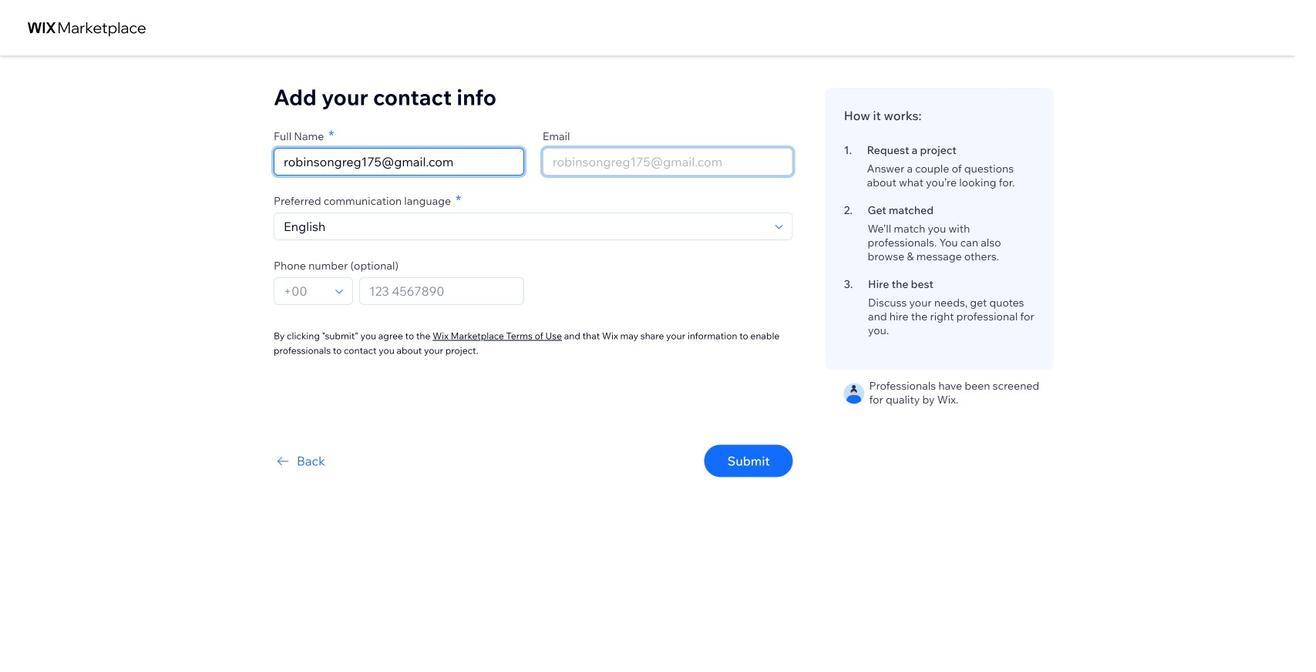 Task type: vqa. For each thing, say whether or not it's contained in the screenshot.
123 4567890 Field in the top of the page
yes



Task type: locate. For each thing, give the bounding box(es) containing it.
None field
[[279, 149, 519, 175], [548, 149, 788, 175], [279, 214, 771, 240], [279, 149, 519, 175], [548, 149, 788, 175], [279, 214, 771, 240]]



Task type: describe. For each thing, give the bounding box(es) containing it.
+00 field
[[279, 278, 331, 305]]

123 4567890 field
[[365, 278, 519, 305]]



